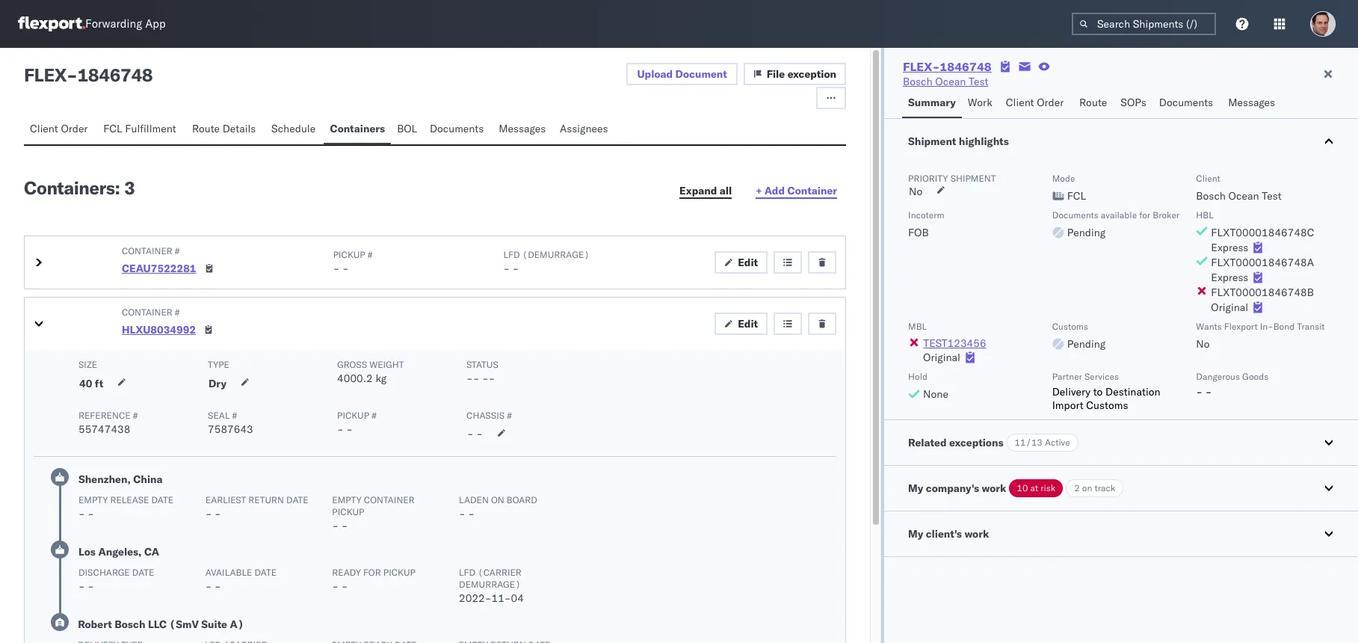 Task type: vqa. For each thing, say whether or not it's contained in the screenshot.
Dec 19, 2022 Ella Luo
no



Task type: describe. For each thing, give the bounding box(es) containing it.
at
[[1031, 482, 1039, 494]]

ceau7522281 button
[[122, 262, 196, 275]]

bosch for robert bosch llc (smv suite a)
[[115, 618, 145, 631]]

in-
[[1261, 321, 1274, 332]]

flex-1846748
[[904, 59, 992, 74]]

container for hlxu8034992
[[122, 307, 173, 318]]

hold
[[909, 371, 928, 382]]

0 horizontal spatial no
[[910, 185, 923, 198]]

bosch ocean test link
[[904, 74, 989, 89]]

7587643
[[208, 423, 253, 436]]

client order for the right client order button
[[1007, 96, 1064, 109]]

destination
[[1106, 385, 1161, 399]]

test123456
[[924, 337, 987, 350]]

customs inside partner services delivery to destination import customs
[[1087, 399, 1129, 412]]

(smv
[[169, 618, 199, 631]]

bosch for client bosch ocean test incoterm fob
[[1197, 189, 1227, 203]]

on for 2 on track
[[1083, 482, 1093, 494]]

fulfillment
[[125, 122, 176, 135]]

dangerous goods - -
[[1197, 371, 1269, 399]]

0 vertical spatial messages
[[1229, 96, 1276, 109]]

(demurrage)
[[523, 249, 590, 260]]

empty for empty container pickup - -
[[332, 494, 362, 506]]

shipment
[[951, 173, 997, 184]]

available date - -
[[205, 567, 277, 593]]

china
[[133, 473, 163, 486]]

import
[[1053, 399, 1084, 412]]

weight
[[370, 359, 404, 370]]

llc
[[148, 618, 167, 631]]

mbl
[[909, 321, 928, 332]]

for inside ready for pickup - -
[[364, 567, 381, 578]]

app
[[145, 17, 166, 31]]

container # for hlxu8034992
[[122, 307, 180, 318]]

bond
[[1274, 321, 1296, 332]]

type
[[208, 359, 230, 370]]

size
[[79, 359, 97, 370]]

pickup for chassis #
[[337, 410, 370, 421]]

flxt00001846748c
[[1212, 226, 1315, 239]]

route for route
[[1080, 96, 1108, 109]]

0 horizontal spatial 1846748
[[77, 64, 153, 86]]

40 ft
[[79, 377, 103, 390]]

assignees
[[560, 122, 608, 135]]

shipment highlights
[[909, 135, 1010, 148]]

flex - 1846748
[[24, 64, 153, 86]]

hlxu8034992 button
[[122, 323, 196, 337]]

10 at risk
[[1018, 482, 1056, 494]]

containers
[[330, 122, 385, 135]]

11/13
[[1015, 437, 1043, 448]]

0 horizontal spatial test
[[969, 75, 989, 88]]

shipment highlights button
[[885, 119, 1359, 164]]

(carrier
[[478, 567, 522, 578]]

discharge
[[79, 567, 130, 578]]

documents for rightmost documents button
[[1160, 96, 1214, 109]]

edit for first edit button from the bottom of the page
[[738, 317, 758, 331]]

on for laden on board - -
[[491, 494, 505, 506]]

4000.2
[[337, 372, 373, 385]]

date inside the earliest return date - -
[[286, 494, 309, 506]]

express for flxt00001846748a
[[1212, 271, 1249, 284]]

lfd for demurrage)
[[459, 567, 476, 578]]

order for the right client order button
[[1037, 96, 1064, 109]]

all
[[720, 184, 733, 197]]

order for left client order button
[[61, 122, 88, 135]]

lfd (demurrage) - -
[[504, 249, 590, 275]]

0 horizontal spatial ocean
[[936, 75, 967, 88]]

fob
[[909, 226, 929, 239]]

details
[[223, 122, 256, 135]]

transit
[[1298, 321, 1326, 332]]

exception
[[788, 67, 837, 81]]

related exceptions
[[909, 436, 1004, 450]]

summary button
[[903, 89, 962, 118]]

1 horizontal spatial client order button
[[1001, 89, 1074, 118]]

# inside reference # 55747438
[[133, 410, 138, 421]]

track
[[1095, 482, 1116, 494]]

status -- --
[[467, 359, 499, 385]]

1 horizontal spatial messages button
[[1223, 89, 1284, 118]]

robert bosch llc (smv suite a)
[[78, 618, 244, 631]]

my company's work
[[909, 482, 1007, 495]]

seal # 7587643
[[208, 410, 253, 436]]

active
[[1046, 437, 1071, 448]]

ft
[[95, 377, 103, 390]]

related
[[909, 436, 947, 450]]

0 vertical spatial original
[[1212, 301, 1249, 314]]

lfd (carrier demurrage) 2022-11-04
[[459, 567, 524, 605]]

my client's work button
[[885, 512, 1359, 556]]

fcl fulfillment button
[[97, 115, 186, 144]]

0 vertical spatial for
[[1140, 209, 1151, 221]]

3
[[124, 177, 135, 199]]

1 edit button from the top
[[715, 251, 768, 274]]

file
[[767, 67, 785, 81]]

date inside empty release date - -
[[151, 494, 174, 506]]

+
[[756, 184, 762, 197]]

1 horizontal spatial documents button
[[1154, 89, 1223, 118]]

container
[[364, 494, 415, 506]]

1 horizontal spatial 1846748
[[940, 59, 992, 74]]

release
[[110, 494, 149, 506]]

fcl for fcl
[[1068, 189, 1087, 203]]

work for my client's work
[[965, 527, 990, 541]]

+ add container
[[756, 184, 838, 197]]

kg
[[376, 372, 387, 385]]

sops
[[1121, 96, 1147, 109]]

chassis #
[[467, 410, 512, 421]]

discharge date - -
[[79, 567, 154, 593]]

work button
[[962, 89, 1001, 118]]

status
[[467, 359, 499, 370]]

route button
[[1074, 89, 1115, 118]]

add
[[765, 184, 785, 197]]

pickup for lfd (demurrage)
[[333, 249, 366, 260]]

flex-1846748 link
[[904, 59, 992, 74]]

seal
[[208, 410, 230, 421]]

expand
[[680, 184, 718, 197]]

goods
[[1243, 371, 1269, 382]]

- -
[[467, 427, 483, 441]]

2022-
[[459, 592, 492, 605]]

bol button
[[391, 115, 424, 144]]

date inside available date - -
[[255, 567, 277, 578]]



Task type: locate. For each thing, give the bounding box(es) containing it.
client down flex
[[30, 122, 58, 135]]

0 vertical spatial route
[[1080, 96, 1108, 109]]

client right work button
[[1007, 96, 1035, 109]]

1 vertical spatial ocean
[[1229, 189, 1260, 203]]

pending up services at the bottom right
[[1068, 337, 1106, 351]]

0 horizontal spatial route
[[192, 122, 220, 135]]

suite
[[201, 618, 227, 631]]

work inside button
[[965, 527, 990, 541]]

1 container # from the top
[[122, 245, 180, 257]]

schedule button
[[266, 115, 324, 144]]

2 vertical spatial client
[[1197, 173, 1221, 184]]

2 horizontal spatial documents
[[1160, 96, 1214, 109]]

no inside wants flexport in-bond transit no
[[1197, 337, 1211, 351]]

ocean up flxt00001846748c
[[1229, 189, 1260, 203]]

available
[[205, 567, 252, 578]]

Search Shipments (/) text field
[[1073, 13, 1217, 35]]

2 on track
[[1075, 482, 1116, 494]]

1 horizontal spatial client order
[[1007, 96, 1064, 109]]

order down the flex - 1846748
[[61, 122, 88, 135]]

work for my company's work
[[982, 482, 1007, 495]]

1 horizontal spatial ocean
[[1229, 189, 1260, 203]]

route
[[1080, 96, 1108, 109], [192, 122, 220, 135]]

priority
[[909, 173, 949, 184]]

original up flexport
[[1212, 301, 1249, 314]]

customs up partner
[[1053, 321, 1089, 332]]

flxt00001846748a
[[1212, 256, 1315, 269]]

0 vertical spatial on
[[1083, 482, 1093, 494]]

my
[[909, 482, 924, 495], [909, 527, 924, 541]]

empty for empty release date - -
[[79, 494, 108, 506]]

0 vertical spatial bosch
[[904, 75, 933, 88]]

flexport. image
[[18, 16, 85, 31]]

laden
[[459, 494, 489, 506]]

lfd up demurrage)
[[459, 567, 476, 578]]

flex-
[[904, 59, 940, 74]]

flexport
[[1225, 321, 1258, 332]]

client order right work button
[[1007, 96, 1064, 109]]

pickup # - -
[[333, 249, 373, 275], [337, 410, 377, 436]]

2 my from the top
[[909, 527, 924, 541]]

lfd inside lfd (carrier demurrage) 2022-11-04
[[459, 567, 476, 578]]

board
[[507, 494, 538, 506]]

date inside discharge date - -
[[132, 567, 154, 578]]

1 vertical spatial work
[[965, 527, 990, 541]]

1 horizontal spatial client
[[1007, 96, 1035, 109]]

route inside route details button
[[192, 122, 220, 135]]

0 vertical spatial work
[[982, 482, 1007, 495]]

container up the ceau7522281
[[122, 245, 173, 257]]

forwarding app
[[85, 17, 166, 31]]

date
[[151, 494, 174, 506], [286, 494, 309, 506], [132, 567, 154, 578], [255, 567, 277, 578]]

pending for documents available for broker
[[1068, 226, 1106, 239]]

client order down flex
[[30, 122, 88, 135]]

1 vertical spatial client order
[[30, 122, 88, 135]]

0 horizontal spatial pickup
[[332, 506, 365, 518]]

1 vertical spatial on
[[491, 494, 505, 506]]

pickup inside ready for pickup - -
[[384, 567, 416, 578]]

11-
[[492, 592, 511, 605]]

none
[[924, 387, 949, 401]]

documents right "bol" button at the left of page
[[430, 122, 484, 135]]

route for route details
[[192, 122, 220, 135]]

0 horizontal spatial bosch
[[115, 618, 145, 631]]

2 horizontal spatial client
[[1197, 173, 1221, 184]]

bol
[[397, 122, 417, 135]]

upload document
[[638, 67, 728, 81]]

1 horizontal spatial test
[[1263, 189, 1282, 203]]

0 horizontal spatial original
[[924, 351, 961, 364]]

empty inside empty release date - -
[[79, 494, 108, 506]]

0 horizontal spatial documents
[[430, 122, 484, 135]]

2 edit from the top
[[738, 317, 758, 331]]

bosch left llc
[[115, 618, 145, 631]]

date down "china"
[[151, 494, 174, 506]]

flex
[[24, 64, 67, 86]]

laden on board - -
[[459, 494, 538, 521]]

express for flxt00001846748c
[[1212, 241, 1249, 254]]

#
[[175, 245, 180, 257], [368, 249, 373, 260], [175, 307, 180, 318], [133, 410, 138, 421], [232, 410, 237, 421], [372, 410, 377, 421], [507, 410, 512, 421]]

1 vertical spatial for
[[364, 567, 381, 578]]

forwarding app link
[[18, 16, 166, 31]]

2 horizontal spatial bosch
[[1197, 189, 1227, 203]]

lfd
[[504, 249, 520, 260], [459, 567, 476, 578]]

0 vertical spatial ocean
[[936, 75, 967, 88]]

pickup # - - for lfd (demurrage)
[[333, 249, 373, 275]]

client order button down flex
[[24, 115, 97, 144]]

2 vertical spatial container
[[122, 307, 173, 318]]

1 vertical spatial edit button
[[715, 313, 768, 335]]

0 vertical spatial lfd
[[504, 249, 520, 260]]

pickup for - -
[[332, 506, 365, 518]]

2 empty from the left
[[332, 494, 362, 506]]

1 vertical spatial pickup # - -
[[337, 410, 377, 436]]

0 vertical spatial pickup
[[332, 506, 365, 518]]

original down test123456
[[924, 351, 961, 364]]

2 pending from the top
[[1068, 337, 1106, 351]]

0 horizontal spatial documents button
[[424, 115, 493, 144]]

bosch down "flex-"
[[904, 75, 933, 88]]

0 horizontal spatial empty
[[79, 494, 108, 506]]

no
[[910, 185, 923, 198], [1197, 337, 1211, 351]]

on inside 'laden on board - -'
[[491, 494, 505, 506]]

work right client's
[[965, 527, 990, 541]]

1 express from the top
[[1212, 241, 1249, 254]]

partner
[[1053, 371, 1083, 382]]

pickup inside the 'empty container pickup - -'
[[332, 506, 365, 518]]

pickup
[[333, 249, 366, 260], [337, 410, 370, 421]]

1 vertical spatial edit
[[738, 317, 758, 331]]

0 vertical spatial client order
[[1007, 96, 1064, 109]]

priority shipment
[[909, 173, 997, 184]]

my for my company's work
[[909, 482, 924, 495]]

1 vertical spatial express
[[1212, 271, 1249, 284]]

container # up the ceau7522281
[[122, 245, 180, 257]]

pending down "documents available for broker"
[[1068, 226, 1106, 239]]

work left 10
[[982, 482, 1007, 495]]

test inside client bosch ocean test incoterm fob
[[1263, 189, 1282, 203]]

a)
[[230, 618, 244, 631]]

0 horizontal spatial client
[[30, 122, 58, 135]]

0 vertical spatial edit
[[738, 256, 758, 269]]

container #
[[122, 245, 180, 257], [122, 307, 180, 318]]

documents down mode
[[1053, 209, 1099, 221]]

fcl fulfillment
[[103, 122, 176, 135]]

1 vertical spatial client
[[30, 122, 58, 135]]

0 vertical spatial my
[[909, 482, 924, 495]]

lfd left (demurrage)
[[504, 249, 520, 260]]

company's
[[927, 482, 980, 495]]

0 horizontal spatial client order
[[30, 122, 88, 135]]

documents for the leftmost documents button
[[430, 122, 484, 135]]

0 horizontal spatial for
[[364, 567, 381, 578]]

delivery
[[1053, 385, 1091, 399]]

0 vertical spatial pending
[[1068, 226, 1106, 239]]

1 vertical spatial pickup
[[337, 410, 370, 421]]

container for ceau7522281
[[122, 245, 173, 257]]

0 vertical spatial fcl
[[103, 122, 122, 135]]

1 horizontal spatial order
[[1037, 96, 1064, 109]]

fcl for fcl fulfillment
[[103, 122, 122, 135]]

0 vertical spatial client
[[1007, 96, 1035, 109]]

express
[[1212, 241, 1249, 254], [1212, 271, 1249, 284]]

for left broker
[[1140, 209, 1151, 221]]

empty
[[79, 494, 108, 506], [332, 494, 362, 506]]

2 edit button from the top
[[715, 313, 768, 335]]

chassis
[[467, 410, 505, 421]]

mode
[[1053, 173, 1076, 184]]

client order
[[1007, 96, 1064, 109], [30, 122, 88, 135]]

pickup down container
[[332, 506, 365, 518]]

upload
[[638, 67, 673, 81]]

container inside + add container button
[[788, 184, 838, 197]]

test123456 button
[[924, 337, 987, 350]]

date down ca
[[132, 567, 154, 578]]

empty left container
[[332, 494, 362, 506]]

fcl inside button
[[103, 122, 122, 135]]

container # up hlxu8034992
[[122, 307, 180, 318]]

my inside my client's work button
[[909, 527, 924, 541]]

1 vertical spatial customs
[[1087, 399, 1129, 412]]

schedule
[[272, 122, 316, 135]]

on right 2 on the bottom right of page
[[1083, 482, 1093, 494]]

1 vertical spatial fcl
[[1068, 189, 1087, 203]]

documents button right sops
[[1154, 89, 1223, 118]]

0 vertical spatial customs
[[1053, 321, 1089, 332]]

documents right "sops" button
[[1160, 96, 1214, 109]]

client up hbl
[[1197, 173, 1221, 184]]

1 horizontal spatial empty
[[332, 494, 362, 506]]

earliest return date - -
[[205, 494, 309, 521]]

0 vertical spatial express
[[1212, 241, 1249, 254]]

lfd for -
[[504, 249, 520, 260]]

client order for left client order button
[[30, 122, 88, 135]]

express up flxt00001846748b
[[1212, 271, 1249, 284]]

1 vertical spatial container #
[[122, 307, 180, 318]]

customs
[[1053, 321, 1089, 332], [1087, 399, 1129, 412]]

documents for documents available for broker
[[1053, 209, 1099, 221]]

1 vertical spatial no
[[1197, 337, 1211, 351]]

0 vertical spatial container #
[[122, 245, 180, 257]]

container up hlxu8034992
[[122, 307, 173, 318]]

demurrage)
[[459, 579, 521, 590]]

0 vertical spatial order
[[1037, 96, 1064, 109]]

1 horizontal spatial original
[[1212, 301, 1249, 314]]

lfd inside lfd (demurrage) - -
[[504, 249, 520, 260]]

ocean down flex-1846748
[[936, 75, 967, 88]]

bosch inside client bosch ocean test incoterm fob
[[1197, 189, 1227, 203]]

route left sops
[[1080, 96, 1108, 109]]

1 vertical spatial pickup
[[384, 567, 416, 578]]

pickup # - - for chassis #
[[337, 410, 377, 436]]

1846748 up bosch ocean test
[[940, 59, 992, 74]]

shenzhen,
[[79, 473, 131, 486]]

0 vertical spatial no
[[910, 185, 923, 198]]

route inside the route button
[[1080, 96, 1108, 109]]

route details button
[[186, 115, 266, 144]]

test up flxt00001846748c
[[1263, 189, 1282, 203]]

0 horizontal spatial lfd
[[459, 567, 476, 578]]

fcl left the fulfillment
[[103, 122, 122, 135]]

test up work
[[969, 75, 989, 88]]

edit
[[738, 256, 758, 269], [738, 317, 758, 331]]

1 vertical spatial container
[[122, 245, 173, 257]]

container right add
[[788, 184, 838, 197]]

1 vertical spatial messages
[[499, 122, 546, 135]]

1 vertical spatial documents
[[430, 122, 484, 135]]

1 edit from the top
[[738, 256, 758, 269]]

ceau7522281
[[122, 262, 196, 275]]

bosch up hbl
[[1197, 189, 1227, 203]]

pickup right the ready
[[384, 567, 416, 578]]

flxt00001846748b
[[1212, 286, 1315, 299]]

container # for ceau7522281
[[122, 245, 180, 257]]

empty release date - -
[[79, 494, 174, 521]]

1 horizontal spatial route
[[1080, 96, 1108, 109]]

1 vertical spatial route
[[192, 122, 220, 135]]

0 horizontal spatial messages button
[[493, 115, 554, 144]]

edit for first edit button from the top of the page
[[738, 256, 758, 269]]

my left client's
[[909, 527, 924, 541]]

client inside client bosch ocean test incoterm fob
[[1197, 173, 1221, 184]]

2 vertical spatial bosch
[[115, 618, 145, 631]]

1 vertical spatial original
[[924, 351, 961, 364]]

1 horizontal spatial lfd
[[504, 249, 520, 260]]

1 vertical spatial test
[[1263, 189, 1282, 203]]

0 vertical spatial container
[[788, 184, 838, 197]]

1 empty from the left
[[79, 494, 108, 506]]

documents button right bol
[[424, 115, 493, 144]]

pending
[[1068, 226, 1106, 239], [1068, 337, 1106, 351]]

sops button
[[1115, 89, 1154, 118]]

1 vertical spatial lfd
[[459, 567, 476, 578]]

file exception
[[767, 67, 837, 81]]

empty down shenzhen,
[[79, 494, 108, 506]]

0 vertical spatial edit button
[[715, 251, 768, 274]]

no down wants
[[1197, 337, 1211, 351]]

0 horizontal spatial messages
[[499, 122, 546, 135]]

-
[[67, 64, 77, 86], [333, 262, 340, 275], [343, 262, 349, 275], [504, 262, 510, 275], [513, 262, 519, 275], [467, 372, 473, 385], [473, 372, 480, 385], [482, 372, 489, 385], [489, 372, 495, 385], [1197, 385, 1203, 399], [1206, 385, 1213, 399], [337, 423, 344, 436], [347, 423, 353, 436], [467, 427, 474, 441], [477, 427, 483, 441], [79, 507, 85, 521], [88, 507, 94, 521], [205, 507, 212, 521], [215, 507, 221, 521], [459, 507, 466, 521], [468, 507, 475, 521], [332, 519, 339, 533], [342, 519, 348, 533], [79, 580, 85, 593], [88, 580, 94, 593], [205, 580, 212, 593], [215, 580, 221, 593], [332, 580, 339, 593], [342, 580, 348, 593]]

1 horizontal spatial bosch
[[904, 75, 933, 88]]

pickup
[[332, 506, 365, 518], [384, 567, 416, 578]]

0 horizontal spatial client order button
[[24, 115, 97, 144]]

2 container # from the top
[[122, 307, 180, 318]]

2 vertical spatial documents
[[1053, 209, 1099, 221]]

1 horizontal spatial pickup
[[384, 567, 416, 578]]

order left the route button
[[1037, 96, 1064, 109]]

client
[[1007, 96, 1035, 109], [30, 122, 58, 135], [1197, 173, 1221, 184]]

dangerous
[[1197, 371, 1241, 382]]

upload document button
[[627, 63, 738, 85]]

shipment
[[909, 135, 957, 148]]

pickup for 2022-11-04
[[384, 567, 416, 578]]

0 vertical spatial pickup # - -
[[333, 249, 373, 275]]

1 vertical spatial bosch
[[1197, 189, 1227, 203]]

2 express from the top
[[1212, 271, 1249, 284]]

1 horizontal spatial documents
[[1053, 209, 1099, 221]]

los angeles, ca
[[79, 545, 159, 559]]

client order button right work
[[1001, 89, 1074, 118]]

dry
[[209, 377, 227, 390]]

date right available on the bottom left
[[255, 567, 277, 578]]

on right laden
[[491, 494, 505, 506]]

express up flxt00001846748a
[[1212, 241, 1249, 254]]

1 vertical spatial my
[[909, 527, 924, 541]]

empty inside the 'empty container pickup - -'
[[332, 494, 362, 506]]

on
[[1083, 482, 1093, 494], [491, 494, 505, 506]]

# inside seal # 7587643
[[232, 410, 237, 421]]

documents button
[[1154, 89, 1223, 118], [424, 115, 493, 144]]

1 vertical spatial pending
[[1068, 337, 1106, 351]]

pending for customs
[[1068, 337, 1106, 351]]

earliest
[[205, 494, 246, 506]]

empty container pickup - -
[[332, 494, 415, 533]]

1 horizontal spatial on
[[1083, 482, 1093, 494]]

fcl down mode
[[1068, 189, 1087, 203]]

my left the company's
[[909, 482, 924, 495]]

customs down services at the bottom right
[[1087, 399, 1129, 412]]

route left details
[[192, 122, 220, 135]]

ocean inside client bosch ocean test incoterm fob
[[1229, 189, 1260, 203]]

1 horizontal spatial no
[[1197, 337, 1211, 351]]

1 horizontal spatial for
[[1140, 209, 1151, 221]]

1 my from the top
[[909, 482, 924, 495]]

work
[[982, 482, 1007, 495], [965, 527, 990, 541]]

expand all
[[680, 184, 733, 197]]

expand all button
[[671, 180, 741, 202]]

1846748 down 'forwarding'
[[77, 64, 153, 86]]

containers: 3
[[24, 177, 135, 199]]

1 pending from the top
[[1068, 226, 1106, 239]]

for right the ready
[[364, 567, 381, 578]]

partner services delivery to destination import customs
[[1053, 371, 1161, 412]]

my for my client's work
[[909, 527, 924, 541]]

0 vertical spatial test
[[969, 75, 989, 88]]

1 horizontal spatial messages
[[1229, 96, 1276, 109]]

0 vertical spatial pickup
[[333, 249, 366, 260]]

0 horizontal spatial order
[[61, 122, 88, 135]]

0 horizontal spatial fcl
[[103, 122, 122, 135]]

return
[[248, 494, 284, 506]]

los
[[79, 545, 96, 559]]

1 vertical spatial order
[[61, 122, 88, 135]]

exceptions
[[950, 436, 1004, 450]]

no down priority
[[910, 185, 923, 198]]

document
[[676, 67, 728, 81]]

date right return
[[286, 494, 309, 506]]



